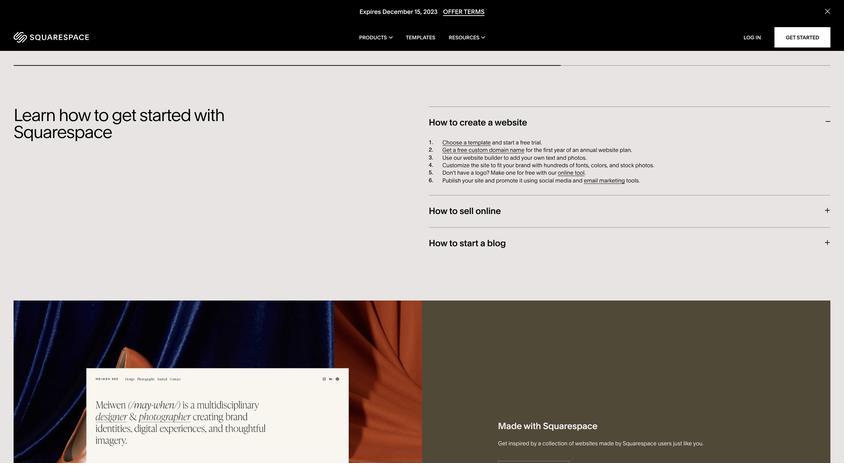 Task type: vqa. For each thing, say whether or not it's contained in the screenshot.
'START WITH GRANGER'
no



Task type: describe. For each thing, give the bounding box(es) containing it.
1 vertical spatial website
[[599, 147, 619, 154]]

sell
[[460, 206, 474, 217]]

a inside dropdown button
[[488, 117, 493, 128]]

and down logo?
[[485, 177, 495, 184]]

squarespace logo link
[[14, 32, 177, 43]]

get started link
[[775, 27, 831, 48]]

0 horizontal spatial for
[[517, 170, 524, 176]]

text
[[546, 154, 556, 161]]

brand
[[516, 162, 531, 169]]

first
[[544, 147, 553, 154]]

how to start a blog button
[[429, 228, 831, 260]]

collection
[[543, 440, 568, 447]]

online tool link
[[558, 170, 585, 176]]

0 vertical spatial the
[[534, 147, 542, 154]]

log             in
[[744, 34, 761, 41]]

a up name
[[516, 139, 519, 146]]

tool
[[575, 170, 585, 176]]

templates
[[406, 34, 436, 41]]

terms
[[464, 8, 485, 16]]

templates link
[[406, 24, 436, 51]]

promote
[[496, 177, 518, 184]]

email marketing link
[[584, 177, 625, 184]]

0 vertical spatial our
[[454, 154, 462, 161]]

have
[[457, 170, 470, 176]]

template
[[468, 139, 491, 146]]

a woman with dark hair and unique jewelry in front of an orange background. image
[[14, 0, 415, 50]]

online inside choose a template and start a free trial. get a free custom domain name for the first year of an annual website plan. use our website builder to add your own text and photos. customize the site to fit your brand with hundreds of fonts, colors, and stock photos. don't have a logo? make one for free with our online tool . publish your site and promote it using social media and email marketing tools.
[[558, 170, 574, 176]]

start inside choose a template and start a free trial. get a free custom domain name for the first year of an annual website plan. use our website builder to add your own text and photos. customize the site to fit your brand with hundreds of fonts, colors, and stock photos. don't have a logo? make one for free with our online tool . publish your site and promote it using social media and email marketing tools.
[[503, 139, 515, 146]]

social
[[539, 177, 554, 184]]

0 vertical spatial your
[[522, 154, 533, 161]]

customize
[[443, 162, 470, 169]]

learn how to get started with squarespace
[[14, 104, 224, 142]]

use
[[443, 154, 452, 161]]

how to sell online
[[429, 206, 501, 217]]

how for how to create a website
[[429, 117, 448, 128]]

an
[[573, 147, 579, 154]]

0 horizontal spatial photos.
[[568, 154, 587, 161]]

create
[[460, 117, 486, 128]]

a inside dropdown button
[[481, 238, 486, 249]]

and left 'stock'
[[610, 162, 619, 169]]

add
[[510, 154, 520, 161]]

how for how to sell online
[[429, 206, 448, 217]]

you.
[[694, 440, 704, 447]]

expires
[[360, 8, 381, 16]]

hundreds
[[544, 162, 569, 169]]

0 vertical spatial free
[[520, 139, 530, 146]]

squarespace logo image
[[14, 32, 89, 43]]

trial.
[[532, 139, 542, 146]]

users
[[658, 440, 672, 447]]

made
[[599, 440, 614, 447]]

how to start a blog
[[429, 238, 506, 249]]

marketing
[[600, 177, 625, 184]]

a left collection
[[538, 440, 541, 447]]

get
[[112, 104, 136, 125]]

started
[[140, 104, 191, 125]]

media
[[556, 177, 572, 184]]

1 vertical spatial our
[[548, 170, 557, 176]]

plan.
[[620, 147, 632, 154]]

resources button
[[449, 24, 485, 51]]

15,
[[415, 8, 422, 16]]

get inspired by a collection of websites made by squarespace users just like you.
[[498, 440, 704, 447]]

products button
[[359, 24, 393, 51]]

a shirtless person doing yoga with closed eyes, bathed in pinkish light against a blue background. image
[[415, 0, 817, 50]]

using
[[524, 177, 538, 184]]

made
[[498, 421, 522, 432]]

colors,
[[591, 162, 608, 169]]

tools.
[[627, 177, 640, 184]]

inspired
[[509, 440, 530, 447]]

don't
[[443, 170, 456, 176]]

like
[[684, 440, 692, 447]]

resources
[[449, 34, 480, 41]]

2 by from the left
[[616, 440, 622, 447]]

2 vertical spatial website
[[463, 154, 483, 161]]

started
[[797, 34, 820, 41]]

how
[[59, 104, 90, 125]]

domain
[[489, 147, 509, 154]]



Task type: locate. For each thing, give the bounding box(es) containing it.
email
[[584, 177, 598, 184]]

get left inspired on the bottom of the page
[[498, 440, 508, 447]]

1 vertical spatial get
[[443, 147, 452, 154]]

a
[[488, 117, 493, 128], [464, 139, 467, 146], [516, 139, 519, 146], [453, 147, 456, 154], [471, 170, 474, 176], [481, 238, 486, 249], [538, 440, 541, 447]]

1 horizontal spatial squarespace
[[543, 421, 598, 432]]

get for get inspired by a collection of websites made by squarespace users just like you.
[[498, 440, 508, 447]]

free
[[520, 139, 530, 146], [458, 147, 468, 154], [525, 170, 535, 176]]

offer
[[443, 8, 463, 16]]

site down logo?
[[475, 177, 484, 184]]

for up it
[[517, 170, 524, 176]]

1 vertical spatial free
[[458, 147, 468, 154]]

by
[[531, 440, 537, 447], [616, 440, 622, 447]]

get left started
[[786, 34, 796, 41]]

online
[[558, 170, 574, 176], [476, 206, 501, 217]]

one
[[506, 170, 516, 176]]

annual
[[580, 147, 598, 154]]

to inside learn how to get started with squarespace
[[94, 104, 108, 125]]

for
[[526, 147, 533, 154], [517, 170, 524, 176]]

1 vertical spatial how
[[429, 206, 448, 217]]

0 horizontal spatial by
[[531, 440, 537, 447]]

builder
[[485, 154, 503, 161]]

photos.
[[568, 154, 587, 161], [636, 162, 655, 169]]

1 vertical spatial the
[[471, 162, 479, 169]]

december
[[383, 8, 413, 16]]

2 horizontal spatial your
[[522, 154, 533, 161]]

2 horizontal spatial website
[[599, 147, 619, 154]]

offer terms
[[443, 8, 485, 16]]

websites
[[575, 440, 598, 447]]

0 vertical spatial start
[[503, 139, 515, 146]]

get for get started
[[786, 34, 796, 41]]

site up logo?
[[481, 162, 490, 169]]

free down choose a template link
[[458, 147, 468, 154]]

a left blog
[[481, 238, 486, 249]]

for down trial.
[[526, 147, 533, 154]]

3 how from the top
[[429, 238, 448, 249]]

a right create
[[488, 117, 493, 128]]

offer terms link
[[443, 8, 485, 16]]

0 horizontal spatial our
[[454, 154, 462, 161]]

0 vertical spatial site
[[481, 162, 490, 169]]

how to create a website
[[429, 117, 527, 128]]

with
[[194, 104, 224, 125], [532, 162, 543, 169], [537, 170, 547, 176], [524, 421, 541, 432]]

2 horizontal spatial get
[[786, 34, 796, 41]]

get a free custom domain name link
[[443, 147, 525, 154]]

.
[[585, 170, 586, 176]]

start left blog
[[460, 238, 479, 249]]

0 vertical spatial for
[[526, 147, 533, 154]]

start up name
[[503, 139, 515, 146]]

photos. right 'stock'
[[636, 162, 655, 169]]

log
[[744, 34, 755, 41]]

1 vertical spatial online
[[476, 206, 501, 217]]

1 horizontal spatial the
[[534, 147, 542, 154]]

1 horizontal spatial website
[[495, 117, 527, 128]]

how to create a website button
[[429, 106, 831, 139]]

learn
[[14, 104, 55, 125]]

site
[[481, 162, 490, 169], [475, 177, 484, 184]]

website inside dropdown button
[[495, 117, 527, 128]]

your up brand
[[522, 154, 533, 161]]

choose
[[443, 139, 463, 146]]

our down hundreds
[[548, 170, 557, 176]]

1 by from the left
[[531, 440, 537, 447]]

of left an
[[567, 147, 571, 154]]

with inside learn how to get started with squarespace
[[194, 104, 224, 125]]

our up customize
[[454, 154, 462, 161]]

the
[[534, 147, 542, 154], [471, 162, 479, 169]]

0 horizontal spatial online
[[476, 206, 501, 217]]

how to sell online button
[[429, 195, 831, 228]]

publish
[[443, 177, 461, 184]]

get
[[786, 34, 796, 41], [443, 147, 452, 154], [498, 440, 508, 447]]

2 vertical spatial squarespace
[[623, 440, 657, 447]]

2 vertical spatial how
[[429, 238, 448, 249]]

website left plan.
[[599, 147, 619, 154]]

own
[[534, 154, 545, 161]]

choose a template link
[[443, 139, 491, 146]]

1 horizontal spatial for
[[526, 147, 533, 154]]

1 vertical spatial your
[[503, 162, 514, 169]]

year
[[554, 147, 565, 154]]

a woman with brown hair using an old camera in front of a grey wall, wearing an olive shirt. image
[[817, 0, 845, 50]]

how
[[429, 117, 448, 128], [429, 206, 448, 217], [429, 238, 448, 249]]

get up use
[[443, 147, 452, 154]]

free up using
[[525, 170, 535, 176]]

get started
[[786, 34, 820, 41]]

a down the choose
[[453, 147, 456, 154]]

a right have
[[471, 170, 474, 176]]

start inside dropdown button
[[460, 238, 479, 249]]

0 vertical spatial photos.
[[568, 154, 587, 161]]

1 horizontal spatial by
[[616, 440, 622, 447]]

1 vertical spatial of
[[570, 162, 575, 169]]

1 horizontal spatial our
[[548, 170, 557, 176]]

how for how to start a blog
[[429, 238, 448, 249]]

fonts,
[[576, 162, 590, 169]]

website up name
[[495, 117, 527, 128]]

it
[[520, 177, 523, 184]]

0 horizontal spatial the
[[471, 162, 479, 169]]

0 vertical spatial get
[[786, 34, 796, 41]]

to
[[94, 104, 108, 125], [449, 117, 458, 128], [504, 154, 509, 161], [491, 162, 496, 169], [449, 206, 458, 217], [449, 238, 458, 249]]

expires december 15, 2023
[[360, 8, 438, 16]]

our
[[454, 154, 462, 161], [548, 170, 557, 176]]

1 horizontal spatial photos.
[[636, 162, 655, 169]]

photos. down an
[[568, 154, 587, 161]]

0 vertical spatial online
[[558, 170, 574, 176]]

0 vertical spatial of
[[567, 147, 571, 154]]

1 vertical spatial site
[[475, 177, 484, 184]]

2 how from the top
[[429, 206, 448, 217]]

squarespace
[[14, 121, 112, 142], [543, 421, 598, 432], [623, 440, 657, 447]]

get inside choose a template and start a free trial. get a free custom domain name for the first year of an annual website plan. use our website builder to add your own text and photos. customize the site to fit your brand with hundreds of fonts, colors, and stock photos. don't have a logo? make one for free with our online tool . publish your site and promote it using social media and email marketing tools.
[[443, 147, 452, 154]]

0 horizontal spatial get
[[443, 147, 452, 154]]

1 vertical spatial start
[[460, 238, 479, 249]]

and down year
[[557, 154, 567, 161]]

1 horizontal spatial get
[[498, 440, 508, 447]]

just
[[673, 440, 682, 447]]

2 vertical spatial your
[[462, 177, 474, 184]]

in
[[756, 34, 761, 41]]

by right made
[[616, 440, 622, 447]]

your up one on the right top of the page
[[503, 162, 514, 169]]

online up media
[[558, 170, 574, 176]]

0 horizontal spatial start
[[460, 238, 479, 249]]

2023
[[424, 8, 438, 16]]

of up the "online tool" link
[[570, 162, 575, 169]]

online right sell
[[476, 206, 501, 217]]

0 horizontal spatial your
[[462, 177, 474, 184]]

a right the choose
[[464, 139, 467, 146]]

the up logo?
[[471, 162, 479, 169]]

2 vertical spatial free
[[525, 170, 535, 176]]

of left websites
[[569, 440, 574, 447]]

choose a template and start a free trial. get a free custom domain name for the first year of an annual website plan. use our website builder to add your own text and photos. customize the site to fit your brand with hundreds of fonts, colors, and stock photos. don't have a logo? make one for free with our online tool . publish your site and promote it using social media and email marketing tools.
[[443, 139, 655, 184]]

log             in link
[[744, 34, 761, 41]]

1 vertical spatial photos.
[[636, 162, 655, 169]]

by right inspired on the bottom of the page
[[531, 440, 537, 447]]

fit
[[497, 162, 502, 169]]

make
[[491, 170, 505, 176]]

your
[[522, 154, 533, 161], [503, 162, 514, 169], [462, 177, 474, 184]]

how inside dropdown button
[[429, 238, 448, 249]]

to inside dropdown button
[[449, 238, 458, 249]]

online inside how to sell online dropdown button
[[476, 206, 501, 217]]

and
[[492, 139, 502, 146], [557, 154, 567, 161], [610, 162, 619, 169], [485, 177, 495, 184], [573, 177, 583, 184]]

blog
[[487, 238, 506, 249]]

0 vertical spatial how
[[429, 117, 448, 128]]

0 vertical spatial website
[[495, 117, 527, 128]]

2 vertical spatial of
[[569, 440, 574, 447]]

0 vertical spatial squarespace
[[14, 121, 112, 142]]

stock
[[621, 162, 634, 169]]

and up "domain"
[[492, 139, 502, 146]]

made with squarespace
[[498, 421, 598, 432]]

1 vertical spatial squarespace
[[543, 421, 598, 432]]

products
[[359, 34, 387, 41]]

the up own
[[534, 147, 542, 154]]

start
[[503, 139, 515, 146], [460, 238, 479, 249]]

orange stiletto shoes on orange and blue fabric, with an off-white portfolio website displaying dark text. image
[[14, 301, 422, 463]]

1 how from the top
[[429, 117, 448, 128]]

and down tool
[[573, 177, 583, 184]]

1 horizontal spatial online
[[558, 170, 574, 176]]

custom
[[469, 147, 488, 154]]

1 vertical spatial for
[[517, 170, 524, 176]]

1 horizontal spatial start
[[503, 139, 515, 146]]

website down custom
[[463, 154, 483, 161]]

of
[[567, 147, 571, 154], [570, 162, 575, 169], [569, 440, 574, 447]]

0 horizontal spatial squarespace
[[14, 121, 112, 142]]

squarespace inside learn how to get started with squarespace
[[14, 121, 112, 142]]

2 horizontal spatial squarespace
[[623, 440, 657, 447]]

0 horizontal spatial website
[[463, 154, 483, 161]]

logo?
[[475, 170, 490, 176]]

1 horizontal spatial your
[[503, 162, 514, 169]]

your down have
[[462, 177, 474, 184]]

website
[[495, 117, 527, 128], [599, 147, 619, 154], [463, 154, 483, 161]]

2 vertical spatial get
[[498, 440, 508, 447]]

name
[[510, 147, 525, 154]]

free up name
[[520, 139, 530, 146]]



